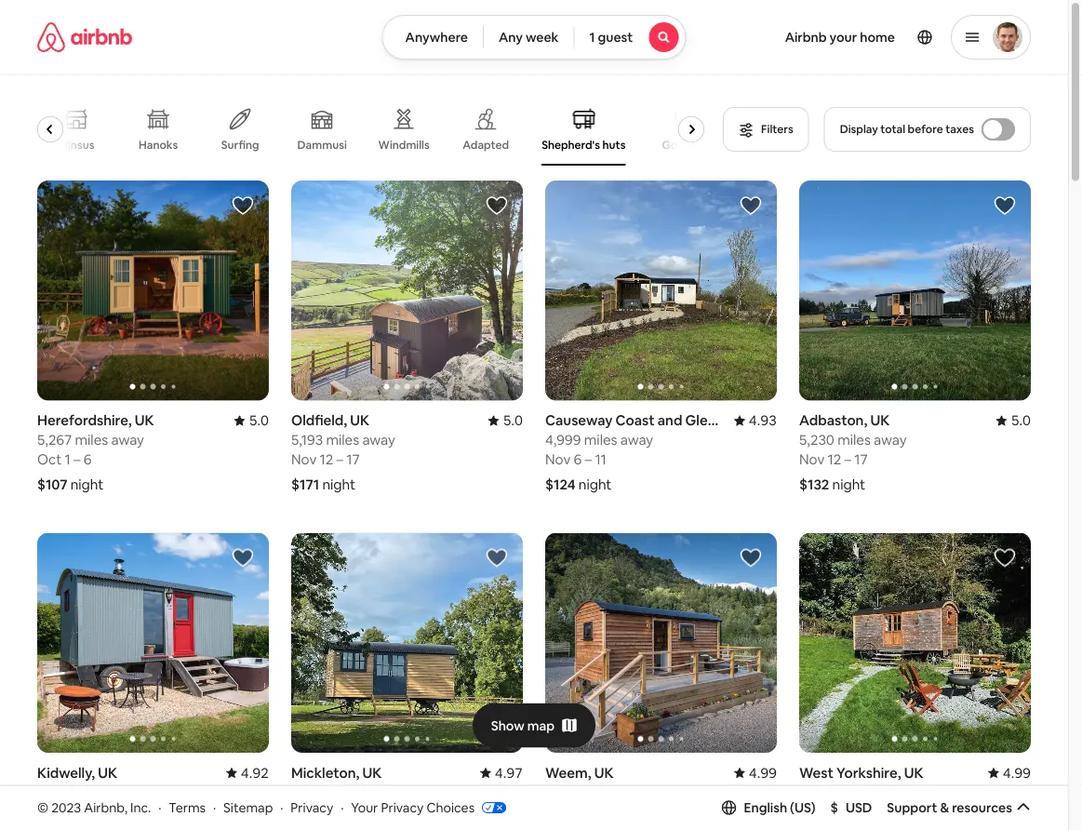 Task type: describe. For each thing, give the bounding box(es) containing it.
kidwelly, uk 5,224 miles away nov 19 – 24
[[37, 764, 144, 821]]

airbnb
[[785, 29, 827, 46]]

group for 5,193 miles away
[[291, 181, 523, 401]]

weem,
[[546, 764, 592, 782]]

shepherd's
[[542, 138, 601, 152]]

choices
[[427, 799, 475, 816]]

$ usd
[[831, 800, 873, 816]]

away for adbaston, uk 5,230 miles away nov 12 – 17 $132 night
[[874, 431, 907, 449]]

– inside west yorkshire, uk 5,199 miles away nov 12 – 17
[[845, 803, 852, 821]]

adbaston,
[[800, 412, 868, 430]]

group for 5,230 miles away
[[800, 181, 1032, 401]]

profile element
[[709, 0, 1032, 74]]

nov inside west yorkshire, uk 5,199 miles away nov 12 – 17
[[800, 803, 825, 821]]

5,193
[[291, 431, 323, 449]]

3 · from the left
[[280, 799, 283, 816]]

4.93
[[749, 412, 777, 430]]

– for oldfield, uk 5,193 miles away nov 12 – 17 $171 night
[[337, 451, 344, 469]]

$171
[[291, 476, 320, 494]]

week
[[526, 29, 559, 46]]

hanoks
[[139, 138, 179, 152]]

4.92 out of 5 average rating image
[[226, 764, 269, 782]]

support
[[888, 800, 938, 816]]

5,224
[[37, 784, 72, 802]]

surfing
[[222, 138, 260, 152]]

miles inside the 4,999 miles away nov 6 – 11 $124 night
[[584, 431, 618, 449]]

your
[[351, 799, 378, 816]]

huts
[[603, 138, 627, 152]]

add to wishlist: kidwelly, uk image
[[232, 547, 254, 569]]

4,999
[[546, 431, 581, 449]]

anywhere
[[406, 29, 468, 46]]

1 inside "herefordshire, uk 5,267 miles away oct 1 – 6 $107 night"
[[65, 451, 71, 469]]

miles for herefordshire, uk 5,267 miles away oct 1 – 6 $107 night
[[75, 431, 108, 449]]

add to wishlist: weem, uk image
[[740, 547, 763, 569]]

away for weem, uk 5,007 miles away
[[620, 784, 653, 802]]

terms · sitemap · privacy
[[169, 799, 334, 816]]

sitemap link
[[224, 799, 273, 816]]

1 privacy from the left
[[291, 799, 334, 816]]

– for kidwelly, uk 5,224 miles away nov 19 – 24
[[83, 803, 90, 821]]

night inside the 4,999 miles away nov 6 – 11 $124 night
[[579, 476, 612, 494]]

support & resources
[[888, 800, 1013, 816]]

nov for adbaston, uk 5,230 miles away nov 12 – 17 $132 night
[[800, 451, 825, 469]]

&
[[941, 800, 950, 816]]

miles for kidwelly, uk 5,224 miles away nov 19 – 24
[[75, 784, 108, 802]]

mickleton,
[[291, 764, 360, 782]]

2 · from the left
[[213, 799, 216, 816]]

$132
[[800, 476, 830, 494]]

add to wishlist: causeway coast and glens, uk image
[[740, 195, 763, 217]]

nov for mickleton, uk 5,155 miles away nov 6 – 11
[[291, 803, 317, 821]]

dammusi
[[298, 138, 348, 152]]

5.0 for herefordshire, uk 5,267 miles away oct 1 – 6 $107 night
[[249, 412, 269, 430]]

display total before taxes
[[840, 122, 975, 136]]

1 inside button
[[590, 29, 595, 46]]

none search field containing anywhere
[[382, 15, 687, 60]]

group for 5,155 miles away
[[291, 533, 523, 753]]

uk for adbaston,
[[871, 412, 890, 430]]

5,155
[[291, 784, 323, 802]]

12 for 5,230
[[828, 451, 842, 469]]

17 for 5,193
[[347, 451, 360, 469]]

4,999 miles away nov 6 – 11 $124 night
[[546, 431, 654, 494]]

17 inside west yorkshire, uk 5,199 miles away nov 12 – 17
[[855, 803, 868, 821]]

airbnb your home
[[785, 29, 896, 46]]

english (us)
[[744, 800, 816, 816]]

mickleton, uk 5,155 miles away nov 6 – 11
[[291, 764, 395, 821]]

$107
[[37, 476, 67, 494]]

support & resources button
[[888, 800, 1032, 816]]

away inside the 4,999 miles away nov 6 – 11 $124 night
[[621, 431, 654, 449]]

5.0 out of 5 average rating image for adbaston, uk 5,230 miles away nov 12 – 17 $132 night
[[997, 412, 1032, 430]]

west yorkshire, uk 5,199 miles away nov 12 – 17
[[800, 764, 924, 821]]

add to wishlist: adbaston, uk image
[[994, 195, 1017, 217]]

night for $132
[[833, 476, 866, 494]]

away for mickleton, uk 5,155 miles away nov 6 – 11
[[362, 784, 395, 802]]

6 inside mickleton, uk 5,155 miles away nov 6 – 11
[[320, 803, 328, 821]]

nov for kidwelly, uk 5,224 miles away nov 19 – 24
[[37, 803, 63, 821]]

uk for weem,
[[595, 764, 614, 782]]

(us)
[[791, 800, 816, 816]]

uk inside west yorkshire, uk 5,199 miles away nov 12 – 17
[[905, 764, 924, 782]]

away for herefordshire, uk 5,267 miles away oct 1 – 6 $107 night
[[111, 431, 144, 449]]

terms link
[[169, 799, 206, 816]]

away inside west yorkshire, uk 5,199 miles away nov 12 – 17
[[871, 784, 904, 802]]

taxes
[[946, 122, 975, 136]]

english (us) button
[[722, 800, 816, 816]]

6 inside "herefordshire, uk 5,267 miles away oct 1 – 6 $107 night"
[[84, 451, 92, 469]]

5.0 out of 5 average rating image for oldfield, uk 5,193 miles away nov 12 – 17 $171 night
[[488, 412, 523, 430]]

minsus
[[59, 138, 95, 152]]

guest
[[598, 29, 633, 46]]

4.92
[[241, 764, 269, 782]]

filters button
[[724, 107, 810, 152]]

any
[[499, 29, 523, 46]]

group for 4,999 miles away
[[546, 181, 777, 401]]

terms
[[169, 799, 206, 816]]

resources
[[953, 800, 1013, 816]]

weem, uk 5,007 miles away
[[546, 764, 653, 802]]

nov inside the 4,999 miles away nov 6 – 11 $124 night
[[546, 451, 571, 469]]

your privacy choices
[[351, 799, 475, 816]]

4.97 out of 5 average rating image
[[480, 764, 523, 782]]

4.93 out of 5 average rating image
[[734, 412, 777, 430]]

uk for oldfield,
[[350, 412, 370, 430]]

map
[[528, 717, 555, 734]]

before
[[908, 122, 944, 136]]



Task type: vqa. For each thing, say whether or not it's contained in the screenshot.


Task type: locate. For each thing, give the bounding box(es) containing it.
nov down 5,224
[[37, 803, 63, 821]]

miles inside adbaston, uk 5,230 miles away nov 12 – 17 $132 night
[[838, 431, 871, 449]]

night
[[70, 476, 104, 494], [322, 476, 356, 494], [579, 476, 612, 494], [833, 476, 866, 494]]

privacy right your
[[381, 799, 424, 816]]

group for 5,199 miles away
[[800, 533, 1032, 753]]

12 left usd
[[828, 803, 842, 821]]

0 horizontal spatial 4.99
[[749, 764, 777, 782]]

1 horizontal spatial 11
[[595, 451, 607, 469]]

4 · from the left
[[341, 799, 344, 816]]

night inside "herefordshire, uk 5,267 miles away oct 1 – 6 $107 night"
[[70, 476, 104, 494]]

away inside kidwelly, uk 5,224 miles away nov 19 – 24
[[111, 784, 144, 802]]

3 5.0 out of 5 average rating image from the left
[[997, 412, 1032, 430]]

11 inside the 4,999 miles away nov 6 – 11 $124 night
[[595, 451, 607, 469]]

4.99 out of 5 average rating image for weem, uk 5,007 miles away
[[734, 764, 777, 782]]

miles down oldfield,
[[326, 431, 359, 449]]

$
[[831, 800, 839, 816]]

· right "inc."
[[158, 799, 161, 816]]

uk up support
[[905, 764, 924, 782]]

2 privacy from the left
[[381, 799, 424, 816]]

1 horizontal spatial 4.99
[[1003, 764, 1032, 782]]

1 horizontal spatial 5.0
[[503, 412, 523, 430]]

miles down adbaston,
[[838, 431, 871, 449]]

uk inside mickleton, uk 5,155 miles away nov 6 – 11
[[363, 764, 382, 782]]

airbnb,
[[84, 799, 128, 816]]

12 inside west yorkshire, uk 5,199 miles away nov 12 – 17
[[828, 803, 842, 821]]

show map
[[491, 717, 555, 734]]

· right terms link
[[213, 799, 216, 816]]

2 5.0 from the left
[[503, 412, 523, 430]]

3 5.0 from the left
[[1012, 412, 1032, 430]]

uk up your
[[363, 764, 382, 782]]

nov down 5,193
[[291, 451, 317, 469]]

golfing
[[663, 138, 702, 152]]

1 horizontal spatial 5.0 out of 5 average rating image
[[488, 412, 523, 430]]

4.99 up the english
[[749, 764, 777, 782]]

1 5.0 from the left
[[249, 412, 269, 430]]

5,267
[[37, 431, 72, 449]]

oldfield,
[[291, 412, 347, 430]]

kidwelly,
[[37, 764, 95, 782]]

show map button
[[473, 703, 596, 748]]

west
[[800, 764, 834, 782]]

12 inside oldfield, uk 5,193 miles away nov 12 – 17 $171 night
[[320, 451, 334, 469]]

away for kidwelly, uk 5,224 miles away nov 19 – 24
[[111, 784, 144, 802]]

5.0 out of 5 average rating image for herefordshire, uk 5,267 miles away oct 1 – 6 $107 night
[[234, 412, 269, 430]]

english
[[744, 800, 788, 816]]

miles inside west yorkshire, uk 5,199 miles away nov 12 – 17
[[835, 784, 868, 802]]

uk for mickleton,
[[363, 764, 382, 782]]

miles up 24
[[75, 784, 108, 802]]

4 night from the left
[[833, 476, 866, 494]]

4.99 for weem, uk 5,007 miles away
[[749, 764, 777, 782]]

2 horizontal spatial 5.0 out of 5 average rating image
[[997, 412, 1032, 430]]

nov inside kidwelly, uk 5,224 miles away nov 19 – 24
[[37, 803, 63, 821]]

oct
[[37, 451, 62, 469]]

away for oldfield, uk 5,193 miles away nov 12 – 17 $171 night
[[363, 431, 395, 449]]

1 horizontal spatial 1
[[590, 29, 595, 46]]

4.99 out of 5 average rating image for west yorkshire, uk 5,199 miles away nov 12 – 17
[[989, 764, 1032, 782]]

total
[[881, 122, 906, 136]]

miles down yorkshire,
[[835, 784, 868, 802]]

0 horizontal spatial 6
[[84, 451, 92, 469]]

–
[[74, 451, 81, 469], [337, 451, 344, 469], [585, 451, 592, 469], [845, 451, 852, 469], [83, 803, 90, 821], [331, 803, 338, 821], [845, 803, 852, 821]]

uk inside kidwelly, uk 5,224 miles away nov 19 – 24
[[98, 764, 117, 782]]

uk right oldfield,
[[350, 412, 370, 430]]

yorkshire,
[[837, 764, 902, 782]]

– for mickleton, uk 5,155 miles away nov 6 – 11
[[331, 803, 338, 821]]

night right $124
[[579, 476, 612, 494]]

miles for oldfield, uk 5,193 miles away nov 12 – 17 $171 night
[[326, 431, 359, 449]]

1 left guest
[[590, 29, 595, 46]]

your
[[830, 29, 858, 46]]

night for $107
[[70, 476, 104, 494]]

night right "$107"
[[70, 476, 104, 494]]

17 down oldfield,
[[347, 451, 360, 469]]

adbaston, uk 5,230 miles away nov 12 – 17 $132 night
[[800, 412, 907, 494]]

group
[[37, 93, 712, 166], [37, 181, 269, 401], [291, 181, 523, 401], [546, 181, 777, 401], [800, 181, 1032, 401], [37, 533, 269, 753], [291, 533, 523, 753], [546, 533, 777, 753], [800, 533, 1032, 753]]

5,007
[[546, 784, 580, 802]]

group for 5,007 miles away
[[546, 533, 777, 753]]

group for 5,224 miles away
[[37, 533, 269, 753]]

add to wishlist: oldfield, uk image
[[486, 195, 508, 217]]

1 right oct
[[65, 451, 71, 469]]

0 horizontal spatial 11
[[341, 803, 353, 821]]

miles right 4,999
[[584, 431, 618, 449]]

6 down 5,155
[[320, 803, 328, 821]]

miles inside kidwelly, uk 5,224 miles away nov 19 – 24
[[75, 784, 108, 802]]

nov inside adbaston, uk 5,230 miles away nov 12 – 17 $132 night
[[800, 451, 825, 469]]

miles for mickleton, uk 5,155 miles away nov 6 – 11
[[326, 784, 359, 802]]

$124
[[546, 476, 576, 494]]

0 vertical spatial 11
[[595, 451, 607, 469]]

· left your
[[341, 799, 344, 816]]

4.97
[[495, 764, 523, 782]]

None search field
[[382, 15, 687, 60]]

– inside the 4,999 miles away nov 6 – 11 $124 night
[[585, 451, 592, 469]]

2 4.99 out of 5 average rating image from the left
[[989, 764, 1032, 782]]

– inside mickleton, uk 5,155 miles away nov 6 – 11
[[331, 803, 338, 821]]

away inside mickleton, uk 5,155 miles away nov 6 – 11
[[362, 784, 395, 802]]

uk right 'weem,'
[[595, 764, 614, 782]]

privacy down mickleton, in the left bottom of the page
[[291, 799, 334, 816]]

privacy link
[[291, 799, 334, 816]]

11 inside mickleton, uk 5,155 miles away nov 6 – 11
[[341, 803, 353, 821]]

add to wishlist: herefordshire, uk image
[[232, 195, 254, 217]]

uk up the airbnb,
[[98, 764, 117, 782]]

24
[[93, 803, 108, 821]]

5.0 out of 5 average rating image
[[234, 412, 269, 430], [488, 412, 523, 430], [997, 412, 1032, 430]]

4.99 up resources
[[1003, 764, 1032, 782]]

2023
[[51, 799, 81, 816]]

4.99 out of 5 average rating image up resources
[[989, 764, 1032, 782]]

1
[[590, 29, 595, 46], [65, 451, 71, 469]]

3 night from the left
[[579, 476, 612, 494]]

5,230
[[800, 431, 835, 449]]

· left 5,155
[[280, 799, 283, 816]]

– inside kidwelly, uk 5,224 miles away nov 19 – 24
[[83, 803, 90, 821]]

1 4.99 from the left
[[749, 764, 777, 782]]

oldfield, uk 5,193 miles away nov 12 – 17 $171 night
[[291, 412, 395, 494]]

12 for 5,193
[[320, 451, 334, 469]]

miles down mickleton, in the left bottom of the page
[[326, 784, 359, 802]]

2 4.99 from the left
[[1003, 764, 1032, 782]]

1 horizontal spatial privacy
[[381, 799, 424, 816]]

0 horizontal spatial privacy
[[291, 799, 334, 816]]

usd
[[846, 800, 873, 816]]

privacy
[[291, 799, 334, 816], [381, 799, 424, 816]]

nov for oldfield, uk 5,193 miles away nov 12 – 17 $171 night
[[291, 451, 317, 469]]

miles inside weem, uk 5,007 miles away
[[583, 784, 617, 802]]

uk
[[135, 412, 154, 430], [350, 412, 370, 430], [871, 412, 890, 430], [98, 764, 117, 782], [363, 764, 382, 782], [595, 764, 614, 782], [905, 764, 924, 782]]

herefordshire, uk 5,267 miles away oct 1 – 6 $107 night
[[37, 412, 154, 494]]

uk for herefordshire,
[[135, 412, 154, 430]]

6 down 4,999
[[574, 451, 582, 469]]

17 right $
[[855, 803, 868, 821]]

group for 5,267 miles away
[[37, 181, 269, 401]]

any week button
[[483, 15, 575, 60]]

nov inside oldfield, uk 5,193 miles away nov 12 – 17 $171 night
[[291, 451, 317, 469]]

1 horizontal spatial 4.99 out of 5 average rating image
[[989, 764, 1032, 782]]

group containing shepherd's huts
[[37, 93, 712, 166]]

away inside adbaston, uk 5,230 miles away nov 12 – 17 $132 night
[[874, 431, 907, 449]]

1 5.0 out of 5 average rating image from the left
[[234, 412, 269, 430]]

©
[[37, 799, 49, 816]]

nov
[[291, 451, 317, 469], [546, 451, 571, 469], [800, 451, 825, 469], [37, 803, 63, 821], [291, 803, 317, 821], [800, 803, 825, 821]]

any week
[[499, 29, 559, 46]]

night inside oldfield, uk 5,193 miles away nov 12 – 17 $171 night
[[322, 476, 356, 494]]

2 horizontal spatial 5.0
[[1012, 412, 1032, 430]]

miles inside "herefordshire, uk 5,267 miles away oct 1 – 6 $107 night"
[[75, 431, 108, 449]]

uk inside weem, uk 5,007 miles away
[[595, 764, 614, 782]]

1 · from the left
[[158, 799, 161, 816]]

1 horizontal spatial 6
[[320, 803, 328, 821]]

1 guest
[[590, 29, 633, 46]]

0 horizontal spatial 5.0
[[249, 412, 269, 430]]

1 vertical spatial 1
[[65, 451, 71, 469]]

12 down 5,193
[[320, 451, 334, 469]]

nov down 5,155
[[291, 803, 317, 821]]

uk inside adbaston, uk 5,230 miles away nov 12 – 17 $132 night
[[871, 412, 890, 430]]

6
[[84, 451, 92, 469], [574, 451, 582, 469], [320, 803, 328, 821]]

uk right adbaston,
[[871, 412, 890, 430]]

night right $171
[[322, 476, 356, 494]]

5.0
[[249, 412, 269, 430], [503, 412, 523, 430], [1012, 412, 1032, 430]]

miles
[[75, 431, 108, 449], [326, 431, 359, 449], [584, 431, 618, 449], [838, 431, 871, 449], [75, 784, 108, 802], [326, 784, 359, 802], [583, 784, 617, 802], [835, 784, 868, 802]]

– inside oldfield, uk 5,193 miles away nov 12 – 17 $171 night
[[337, 451, 344, 469]]

inc.
[[130, 799, 151, 816]]

4.99 out of 5 average rating image up the english
[[734, 764, 777, 782]]

– inside adbaston, uk 5,230 miles away nov 12 – 17 $132 night
[[845, 451, 852, 469]]

0 horizontal spatial 4.99 out of 5 average rating image
[[734, 764, 777, 782]]

uk inside "herefordshire, uk 5,267 miles away oct 1 – 6 $107 night"
[[135, 412, 154, 430]]

·
[[158, 799, 161, 816], [213, 799, 216, 816], [280, 799, 283, 816], [341, 799, 344, 816]]

17 for 5,230
[[855, 451, 868, 469]]

12 inside adbaston, uk 5,230 miles away nov 12 – 17 $132 night
[[828, 451, 842, 469]]

19
[[66, 803, 80, 821]]

17 inside adbaston, uk 5,230 miles away nov 12 – 17 $132 night
[[855, 451, 868, 469]]

© 2023 airbnb, inc. ·
[[37, 799, 161, 816]]

– for herefordshire, uk 5,267 miles away oct 1 – 6 $107 night
[[74, 451, 81, 469]]

11
[[595, 451, 607, 469], [341, 803, 353, 821]]

display total before taxes button
[[825, 107, 1032, 152]]

2 horizontal spatial 6
[[574, 451, 582, 469]]

display
[[840, 122, 879, 136]]

0 horizontal spatial 1
[[65, 451, 71, 469]]

uk for kidwelly,
[[98, 764, 117, 782]]

windmills
[[379, 138, 430, 152]]

17 down adbaston,
[[855, 451, 868, 469]]

your privacy choices link
[[351, 799, 507, 817]]

1 vertical spatial 11
[[341, 803, 353, 821]]

1 guest button
[[574, 15, 687, 60]]

miles inside oldfield, uk 5,193 miles away nov 12 – 17 $171 night
[[326, 431, 359, 449]]

5.0 for oldfield, uk 5,193 miles away nov 12 – 17 $171 night
[[503, 412, 523, 430]]

night for $171
[[322, 476, 356, 494]]

home
[[860, 29, 896, 46]]

6 inside the 4,999 miles away nov 6 – 11 $124 night
[[574, 451, 582, 469]]

17
[[347, 451, 360, 469], [855, 451, 868, 469], [855, 803, 868, 821]]

away inside "herefordshire, uk 5,267 miles away oct 1 – 6 $107 night"
[[111, 431, 144, 449]]

away
[[111, 431, 144, 449], [363, 431, 395, 449], [621, 431, 654, 449], [874, 431, 907, 449], [111, 784, 144, 802], [362, 784, 395, 802], [620, 784, 653, 802], [871, 784, 904, 802]]

5.0 for adbaston, uk 5,230 miles away nov 12 – 17 $132 night
[[1012, 412, 1032, 430]]

nov down '5,230'
[[800, 451, 825, 469]]

add to wishlist: mickleton, uk image
[[486, 547, 508, 569]]

– for adbaston, uk 5,230 miles away nov 12 – 17 $132 night
[[845, 451, 852, 469]]

privacy inside your privacy choices link
[[381, 799, 424, 816]]

airbnb your home link
[[774, 18, 907, 57]]

miles inside mickleton, uk 5,155 miles away nov 6 – 11
[[326, 784, 359, 802]]

17 inside oldfield, uk 5,193 miles away nov 12 – 17 $171 night
[[347, 451, 360, 469]]

4.99 out of 5 average rating image
[[734, 764, 777, 782], [989, 764, 1032, 782]]

miles down herefordshire,
[[75, 431, 108, 449]]

shepherd's huts
[[542, 138, 627, 152]]

0 vertical spatial 1
[[590, 29, 595, 46]]

show
[[491, 717, 525, 734]]

miles for weem, uk 5,007 miles away
[[583, 784, 617, 802]]

miles down 'weem,'
[[583, 784, 617, 802]]

1 night from the left
[[70, 476, 104, 494]]

night right $132
[[833, 476, 866, 494]]

6 right oct
[[84, 451, 92, 469]]

adapted
[[463, 138, 510, 152]]

nov down 5,199
[[800, 803, 825, 821]]

12 down '5,230'
[[828, 451, 842, 469]]

12
[[320, 451, 334, 469], [828, 451, 842, 469], [828, 803, 842, 821]]

1 4.99 out of 5 average rating image from the left
[[734, 764, 777, 782]]

anywhere button
[[382, 15, 484, 60]]

miles for adbaston, uk 5,230 miles away nov 12 – 17 $132 night
[[838, 431, 871, 449]]

add to wishlist: west yorkshire, uk image
[[994, 547, 1017, 569]]

night inside adbaston, uk 5,230 miles away nov 12 – 17 $132 night
[[833, 476, 866, 494]]

away inside weem, uk 5,007 miles away
[[620, 784, 653, 802]]

filters
[[762, 122, 794, 136]]

away inside oldfield, uk 5,193 miles away nov 12 – 17 $171 night
[[363, 431, 395, 449]]

4.99 for west yorkshire, uk 5,199 miles away nov 12 – 17
[[1003, 764, 1032, 782]]

– inside "herefordshire, uk 5,267 miles away oct 1 – 6 $107 night"
[[74, 451, 81, 469]]

herefordshire,
[[37, 412, 132, 430]]

0 horizontal spatial 5.0 out of 5 average rating image
[[234, 412, 269, 430]]

2 5.0 out of 5 average rating image from the left
[[488, 412, 523, 430]]

2 night from the left
[[322, 476, 356, 494]]

uk inside oldfield, uk 5,193 miles away nov 12 – 17 $171 night
[[350, 412, 370, 430]]

5,199
[[800, 784, 832, 802]]

sitemap
[[224, 799, 273, 816]]

uk right herefordshire,
[[135, 412, 154, 430]]

nov down 4,999
[[546, 451, 571, 469]]

nov inside mickleton, uk 5,155 miles away nov 6 – 11
[[291, 803, 317, 821]]



